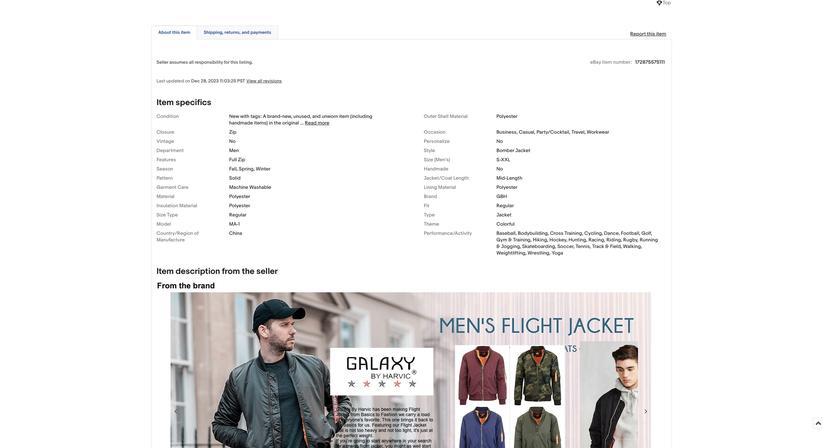 Task type: locate. For each thing, give the bounding box(es) containing it.
1 horizontal spatial regular
[[497, 203, 514, 209]]

material right shell
[[450, 114, 468, 120]]

about
[[158, 30, 171, 35]]

the
[[274, 120, 281, 126], [242, 267, 255, 277]]

no
[[229, 138, 236, 145], [497, 138, 503, 145], [497, 166, 503, 172]]

brand
[[424, 194, 437, 200]]

lining
[[424, 185, 437, 191]]

the right from
[[242, 267, 255, 277]]

0 horizontal spatial and
[[242, 30, 250, 35]]

1 item from the top
[[157, 98, 174, 108]]

material down jacket/coat length
[[438, 185, 456, 191]]

size up "model"
[[157, 212, 166, 218]]

1
[[238, 221, 240, 228]]

zip
[[229, 129, 237, 136], [238, 157, 245, 163]]

training, down bodybuilding,
[[513, 237, 532, 243]]

fall, spring, winter
[[229, 166, 271, 172]]

the inside new with tags: a brand-new, unused, and unworn item (including handmade items) in the original ...
[[274, 120, 281, 126]]

jacket/coat length
[[424, 175, 469, 182]]

item right about
[[181, 30, 190, 35]]

all right assumes
[[189, 60, 194, 65]]

polyester up the business,
[[497, 114, 518, 120]]

0 vertical spatial and
[[242, 30, 250, 35]]

1 length from the left
[[454, 175, 469, 182]]

skateboarding,
[[523, 244, 557, 250]]

0 vertical spatial regular
[[497, 203, 514, 209]]

assumes
[[169, 60, 188, 65]]

insulation material
[[157, 203, 197, 209]]

regular for fit
[[497, 203, 514, 209]]

length right jacket/coat
[[454, 175, 469, 182]]

mid-length
[[497, 175, 523, 182]]

with
[[240, 114, 250, 120]]

1 vertical spatial regular
[[229, 212, 247, 218]]

length for mid-length
[[507, 175, 523, 182]]

1 vertical spatial all
[[258, 78, 262, 84]]

size type
[[157, 212, 178, 218]]

type
[[167, 212, 178, 218], [424, 212, 435, 218]]

regular down gbh in the right top of the page
[[497, 203, 514, 209]]

shipping, returns, and payments
[[204, 30, 271, 35]]

1 horizontal spatial size
[[424, 157, 433, 163]]

golf,
[[642, 231, 653, 237]]

the right in
[[274, 120, 281, 126]]

this
[[172, 30, 180, 35], [647, 31, 656, 37], [231, 60, 238, 65]]

more
[[318, 120, 330, 126]]

item down manufacture on the left bottom
[[157, 267, 174, 277]]

None text field
[[663, 0, 696, 6]]

0 vertical spatial the
[[274, 120, 281, 126]]

shipping, returns, and payments button
[[204, 29, 271, 36]]

item up condition at top
[[157, 98, 174, 108]]

polyester down machine
[[229, 194, 250, 200]]

returns,
[[225, 30, 241, 35]]

racing,
[[589, 237, 606, 243]]

this right report
[[647, 31, 656, 37]]

no for personalize
[[497, 138, 503, 145]]

polyester for lining material
[[497, 185, 518, 191]]

0 horizontal spatial zip
[[229, 129, 237, 136]]

about this item
[[158, 30, 190, 35]]

report this item
[[631, 31, 667, 37]]

type down 'insulation material'
[[167, 212, 178, 218]]

garment care
[[157, 185, 189, 191]]

this for about
[[172, 30, 180, 35]]

read
[[305, 120, 317, 126]]

bomber
[[497, 148, 515, 154]]

& down gym
[[497, 244, 500, 250]]

& left field,
[[606, 244, 609, 250]]

jacket/coat
[[424, 175, 453, 182]]

2 horizontal spatial this
[[647, 31, 656, 37]]

training, up hunting,
[[565, 231, 584, 237]]

all
[[189, 60, 194, 65], [258, 78, 262, 84]]

0 horizontal spatial training,
[[513, 237, 532, 243]]

type up theme
[[424, 212, 435, 218]]

this for report
[[647, 31, 656, 37]]

shipping,
[[204, 30, 224, 35]]

0 horizontal spatial the
[[242, 267, 255, 277]]

season
[[157, 166, 173, 172]]

soccer,
[[558, 244, 575, 250]]

0 horizontal spatial type
[[167, 212, 178, 218]]

training,
[[565, 231, 584, 237], [513, 237, 532, 243]]

country/region
[[157, 231, 193, 237]]

and up the read more 'button'
[[313, 114, 321, 120]]

1 horizontal spatial the
[[274, 120, 281, 126]]

and right returns,
[[242, 30, 250, 35]]

item right report
[[657, 31, 667, 37]]

0 horizontal spatial regular
[[229, 212, 247, 218]]

s-xxl
[[497, 157, 511, 163]]

1 vertical spatial item
[[157, 267, 174, 277]]

0 vertical spatial training,
[[565, 231, 584, 237]]

zip down handmade
[[229, 129, 237, 136]]

no down the s-
[[497, 166, 503, 172]]

jacket up 'colorful'
[[497, 212, 512, 218]]

vintage
[[157, 138, 174, 145]]

material down "care"
[[179, 203, 197, 209]]

ebay
[[591, 59, 601, 65]]

shell
[[438, 114, 449, 120]]

this right about
[[172, 30, 180, 35]]

fall,
[[229, 166, 238, 172]]

all right view
[[258, 78, 262, 84]]

2 item from the top
[[157, 267, 174, 277]]

&
[[509, 237, 512, 243], [497, 244, 500, 250], [606, 244, 609, 250]]

jacket
[[516, 148, 531, 154], [497, 212, 512, 218]]

item right unworn
[[339, 114, 349, 120]]

0 horizontal spatial size
[[157, 212, 166, 218]]

2 length from the left
[[507, 175, 523, 182]]

this inside button
[[172, 30, 180, 35]]

winter
[[256, 166, 271, 172]]

of
[[194, 231, 199, 237]]

about this item button
[[158, 29, 190, 36]]

1 horizontal spatial zip
[[238, 157, 245, 163]]

0 vertical spatial size
[[424, 157, 433, 163]]

0 vertical spatial item
[[157, 98, 174, 108]]

tab list
[[151, 24, 672, 40]]

1 vertical spatial jacket
[[497, 212, 512, 218]]

report
[[631, 31, 646, 37]]

bomber jacket
[[497, 148, 531, 154]]

and inside new with tags: a brand-new, unused, and unworn item (including handmade items) in the original ...
[[313, 114, 321, 120]]

handmade
[[424, 166, 449, 172]]

size
[[424, 157, 433, 163], [157, 212, 166, 218]]

0 horizontal spatial this
[[172, 30, 180, 35]]

1 horizontal spatial length
[[507, 175, 523, 182]]

polyester for insulation material
[[229, 203, 250, 209]]

weightlifting,
[[497, 250, 527, 257]]

new
[[229, 114, 239, 120]]

1 horizontal spatial &
[[509, 237, 512, 243]]

performance/activity
[[424, 231, 472, 237]]

polyester
[[497, 114, 518, 120], [497, 185, 518, 191], [229, 194, 250, 200], [229, 203, 250, 209]]

machine
[[229, 185, 248, 191]]

read more
[[305, 120, 330, 126]]

rugby,
[[624, 237, 639, 243]]

polyester for material
[[229, 194, 250, 200]]

full
[[229, 157, 237, 163]]

0 vertical spatial all
[[189, 60, 194, 65]]

& up jogging, on the bottom right of the page
[[509, 237, 512, 243]]

no up 'bomber'
[[497, 138, 503, 145]]

seller
[[157, 60, 168, 65]]

1 horizontal spatial type
[[424, 212, 435, 218]]

riding,
[[607, 237, 622, 243]]

on
[[185, 78, 190, 84]]

item for item specifics
[[157, 98, 174, 108]]

1 horizontal spatial and
[[313, 114, 321, 120]]

length down xxl
[[507, 175, 523, 182]]

1 horizontal spatial training,
[[565, 231, 584, 237]]

size down style
[[424, 157, 433, 163]]

revisions
[[263, 78, 282, 84]]

last updated on dec 28, 2023 11:03:25 pst view all revisions
[[157, 78, 282, 84]]

football,
[[621, 231, 641, 237]]

size for size (men's)
[[424, 157, 433, 163]]

zip right full
[[238, 157, 245, 163]]

polyester up 1
[[229, 203, 250, 209]]

1 vertical spatial and
[[313, 114, 321, 120]]

no up men
[[229, 138, 236, 145]]

outer shell material
[[424, 114, 468, 120]]

1 vertical spatial size
[[157, 212, 166, 218]]

jacket right 'bomber'
[[516, 148, 531, 154]]

travel,
[[572, 129, 586, 136]]

this right for
[[231, 60, 238, 65]]

1 horizontal spatial all
[[258, 78, 262, 84]]

regular up 1
[[229, 212, 247, 218]]

0 horizontal spatial length
[[454, 175, 469, 182]]

polyester down mid-length on the right top
[[497, 185, 518, 191]]

1 horizontal spatial jacket
[[516, 148, 531, 154]]

view
[[246, 78, 257, 84]]

number:
[[614, 59, 632, 65]]

item inside button
[[181, 30, 190, 35]]



Task type: describe. For each thing, give the bounding box(es) containing it.
(men's)
[[435, 157, 450, 163]]

theme
[[424, 221, 439, 228]]

11:03:25
[[220, 78, 236, 84]]

no for handmade
[[497, 166, 503, 172]]

0 horizontal spatial &
[[497, 244, 500, 250]]

ma-
[[229, 221, 238, 228]]

manufacture
[[157, 237, 185, 243]]

unused,
[[294, 114, 311, 120]]

(including
[[350, 114, 373, 120]]

track
[[593, 244, 605, 250]]

closure
[[157, 129, 174, 136]]

mid-
[[497, 175, 507, 182]]

seller assumes all responsibility for this listing.
[[157, 60, 253, 65]]

material down garment
[[157, 194, 175, 200]]

0 horizontal spatial all
[[189, 60, 194, 65]]

xxl
[[501, 157, 511, 163]]

2 type from the left
[[424, 212, 435, 218]]

china
[[229, 231, 242, 237]]

bodybuilding,
[[518, 231, 549, 237]]

tennis,
[[576, 244, 591, 250]]

washable
[[249, 185, 271, 191]]

business, casual, party/cocktail, travel, workwear
[[497, 129, 610, 136]]

1 vertical spatial the
[[242, 267, 255, 277]]

1 horizontal spatial this
[[231, 60, 238, 65]]

walking,
[[623, 244, 643, 250]]

28,
[[201, 78, 207, 84]]

features
[[157, 157, 176, 163]]

fit
[[424, 203, 430, 209]]

machine washable
[[229, 185, 271, 191]]

regular for size type
[[229, 212, 247, 218]]

size (men's)
[[424, 157, 450, 163]]

length for jacket/coat length
[[454, 175, 469, 182]]

wrestling,
[[528, 250, 551, 257]]

baseball, bodybuilding, cross training, cycling, dance, football, golf, gym & training, hiking, hockey, hunting, racing, riding, rugby, running & jogging, skateboarding, soccer, tennis, track & field, walking, weightlifting, wrestling, yoga
[[497, 231, 658, 257]]

0 vertical spatial zip
[[229, 129, 237, 136]]

seller
[[257, 267, 278, 277]]

2023
[[208, 78, 219, 84]]

s-
[[497, 157, 501, 163]]

ebay item number: 172875575111
[[591, 59, 665, 65]]

style
[[424, 148, 435, 154]]

condition
[[157, 114, 179, 120]]

payments
[[251, 30, 271, 35]]

2 horizontal spatial &
[[606, 244, 609, 250]]

report this item link
[[627, 28, 670, 40]]

item inside new with tags: a brand-new, unused, and unworn item (including handmade items) in the original ...
[[339, 114, 349, 120]]

item right ebay
[[603, 59, 612, 65]]

cross
[[550, 231, 564, 237]]

specifics
[[176, 98, 211, 108]]

full zip
[[229, 157, 245, 163]]

ma-1
[[229, 221, 240, 228]]

casual,
[[519, 129, 536, 136]]

field,
[[610, 244, 622, 250]]

0 vertical spatial jacket
[[516, 148, 531, 154]]

hunting,
[[569, 237, 588, 243]]

1 vertical spatial zip
[[238, 157, 245, 163]]

original
[[283, 120, 299, 126]]

insulation
[[157, 203, 178, 209]]

polyester for outer shell material
[[497, 114, 518, 120]]

in
[[269, 120, 273, 126]]

workwear
[[587, 129, 610, 136]]

jogging,
[[501, 244, 521, 250]]

no for vintage
[[229, 138, 236, 145]]

men
[[229, 148, 239, 154]]

yoga
[[552, 250, 564, 257]]

new with tags: a brand-new, unused, and unworn item (including handmade items) in the original ...
[[229, 114, 373, 126]]

a
[[263, 114, 266, 120]]

country/region of manufacture
[[157, 231, 199, 243]]

business,
[[497, 129, 518, 136]]

item for item description from the seller
[[157, 267, 174, 277]]

tab list containing about this item
[[151, 24, 672, 40]]

gym
[[497, 237, 508, 243]]

personalize
[[424, 138, 450, 145]]

and inside button
[[242, 30, 250, 35]]

items)
[[254, 120, 268, 126]]

cycling,
[[585, 231, 603, 237]]

size for size type
[[157, 212, 166, 218]]

baseball,
[[497, 231, 517, 237]]

model
[[157, 221, 171, 228]]

description
[[176, 267, 220, 277]]

department
[[157, 148, 184, 154]]

...
[[300, 120, 304, 126]]

solid
[[229, 175, 241, 182]]

0 horizontal spatial jacket
[[497, 212, 512, 218]]

read more button
[[305, 120, 330, 126]]

care
[[178, 185, 189, 191]]

1 type from the left
[[167, 212, 178, 218]]

colorful
[[497, 221, 515, 228]]

tags:
[[251, 114, 262, 120]]

occasion
[[424, 129, 446, 136]]

gbh
[[497, 194, 507, 200]]

1 vertical spatial training,
[[513, 237, 532, 243]]

listing.
[[239, 60, 253, 65]]



Task type: vqa. For each thing, say whether or not it's contained in the screenshot.
top PICTURED
no



